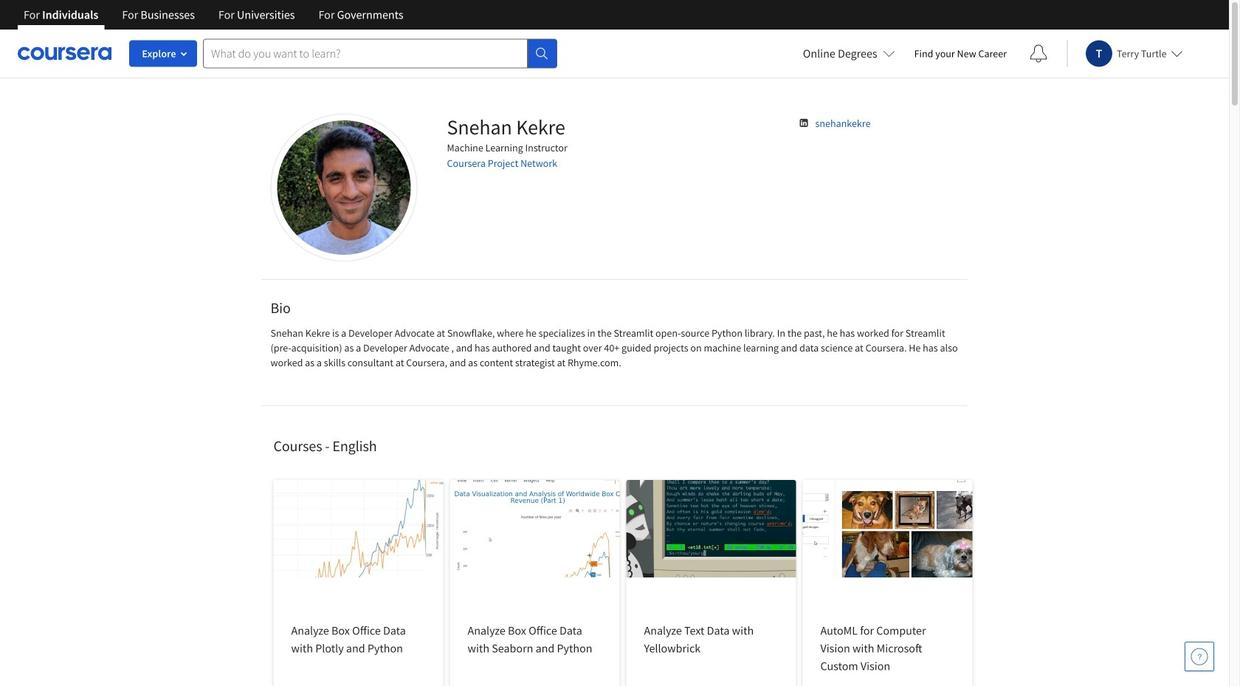 Task type: describe. For each thing, give the bounding box(es) containing it.
help center image
[[1191, 648, 1209, 665]]

banner navigation
[[12, 0, 415, 41]]



Task type: vqa. For each thing, say whether or not it's contained in the screenshot.
databases at the left of the page
no



Task type: locate. For each thing, give the bounding box(es) containing it.
None search field
[[203, 39, 558, 68]]

What do you want to learn? text field
[[203, 39, 528, 68]]

coursera image
[[18, 42, 112, 65]]

profile image
[[271, 114, 418, 261]]



